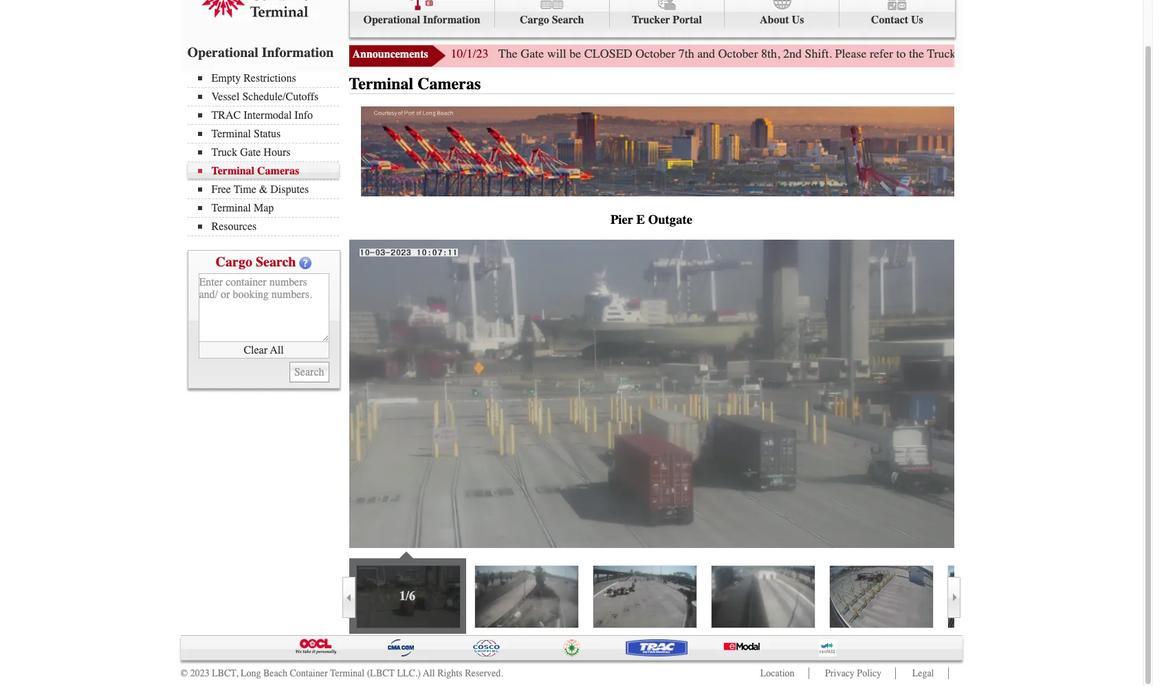 Task type: locate. For each thing, give the bounding box(es) containing it.
intermodal
[[244, 109, 292, 122]]

us right about
[[792, 14, 804, 26]]

0 vertical spatial information
[[423, 14, 480, 26]]

0 horizontal spatial us
[[792, 14, 804, 26]]

0 horizontal spatial cameras
[[257, 165, 299, 177]]

all right llc.)
[[423, 668, 435, 680]]

search up be
[[552, 14, 584, 26]]

october left the 7th
[[636, 46, 675, 61]]

the
[[909, 46, 924, 61]]

1 horizontal spatial operational
[[363, 14, 420, 26]]

0 vertical spatial search
[[552, 14, 584, 26]]

cargo
[[520, 14, 549, 26], [216, 254, 252, 270]]

time
[[234, 184, 256, 196]]

portal
[[673, 14, 702, 26]]

web
[[1019, 46, 1040, 61]]

1 horizontal spatial us
[[911, 14, 923, 26]]

terminal down announcements at the top of the page
[[349, 74, 413, 94]]

1 horizontal spatial information
[[423, 14, 480, 26]]

1 horizontal spatial cargo
[[520, 14, 549, 26]]

truck right the
[[927, 46, 956, 61]]

1 vertical spatial cameras
[[257, 165, 299, 177]]

operational up announcements at the top of the page
[[363, 14, 420, 26]]

©
[[181, 668, 188, 680]]

1 horizontal spatial hours
[[986, 46, 1016, 61]]

10/1/23 the gate will be closed october 7th and october 8th, 2nd shift. please refer to the truck gate hours web page for further gate d
[[451, 46, 1153, 61]]

0 vertical spatial cargo search
[[520, 14, 584, 26]]

1 horizontal spatial cargo search
[[520, 14, 584, 26]]

None submit
[[289, 362, 329, 383]]

(lbct
[[367, 668, 395, 680]]

reserved.
[[465, 668, 503, 680]]

closed
[[584, 46, 632, 61]]

hours up 'terminal cameras' 'link' at the left top
[[264, 146, 291, 159]]

about us link
[[725, 0, 840, 28]]

hours
[[986, 46, 1016, 61], [264, 146, 291, 159]]

trucker
[[632, 14, 670, 26]]

cameras down the truck gate hours 'link'
[[257, 165, 299, 177]]

gate right the
[[959, 46, 983, 61]]

0 horizontal spatial hours
[[264, 146, 291, 159]]

0 horizontal spatial cargo search
[[216, 254, 296, 270]]

us inside about us link
[[792, 14, 804, 26]]

clear all
[[244, 344, 284, 357]]

location link
[[760, 668, 795, 680]]

operational information link
[[350, 0, 495, 28]]

operational up empty
[[187, 45, 258, 61]]

cameras down 10/1/23
[[418, 74, 481, 94]]

location
[[760, 668, 795, 680]]

0 horizontal spatial operational information
[[187, 45, 334, 61]]

terminal status link
[[198, 128, 339, 140]]

1 horizontal spatial truck
[[927, 46, 956, 61]]

cargo inside menu bar
[[520, 14, 549, 26]]

0 vertical spatial cargo
[[520, 14, 549, 26]]

and
[[697, 46, 715, 61]]

0 vertical spatial menu bar
[[349, 0, 956, 38]]

october
[[636, 46, 675, 61], [718, 46, 758, 61]]

operational information
[[363, 14, 480, 26], [187, 45, 334, 61]]

status
[[254, 128, 281, 140]]

0 horizontal spatial menu bar
[[187, 71, 346, 237]]

all
[[270, 344, 284, 357], [423, 668, 435, 680]]

refer
[[870, 46, 893, 61]]

to
[[896, 46, 906, 61]]

gate
[[1124, 46, 1144, 61]]

0 horizontal spatial information
[[262, 45, 334, 61]]

clear
[[244, 344, 268, 357]]

0 horizontal spatial all
[[270, 344, 284, 357]]

0 horizontal spatial october
[[636, 46, 675, 61]]

empty restrictions link
[[198, 72, 339, 85]]

cargo up will
[[520, 14, 549, 26]]

terminal map link
[[198, 202, 339, 215]]

long
[[241, 668, 261, 680]]

2 us from the left
[[911, 14, 923, 26]]

privacy policy link
[[825, 668, 882, 680]]

0 vertical spatial cameras
[[418, 74, 481, 94]]

1 horizontal spatial operational information
[[363, 14, 480, 26]]

legal link
[[912, 668, 934, 680]]

privacy policy
[[825, 668, 882, 680]]

trac intermodal info link
[[198, 109, 339, 122]]

1 horizontal spatial search
[[552, 14, 584, 26]]

0 vertical spatial all
[[270, 344, 284, 357]]

resources
[[211, 221, 257, 233]]

information up restrictions
[[262, 45, 334, 61]]

1 vertical spatial operational
[[187, 45, 258, 61]]

1 vertical spatial cargo
[[216, 254, 252, 270]]

terminal left the (lbct
[[330, 668, 365, 680]]

2023
[[190, 668, 209, 680]]

cameras
[[418, 74, 481, 94], [257, 165, 299, 177]]

1 horizontal spatial menu bar
[[349, 0, 956, 38]]

hours left web
[[986, 46, 1016, 61]]

menu bar containing empty restrictions
[[187, 71, 346, 237]]

1 vertical spatial hours
[[264, 146, 291, 159]]

search
[[552, 14, 584, 26], [256, 254, 296, 270]]

info
[[295, 109, 313, 122]]

operational inside menu bar
[[363, 14, 420, 26]]

free time & disputes link
[[198, 184, 339, 196]]

terminal down trac
[[211, 128, 251, 140]]

us
[[792, 14, 804, 26], [911, 14, 923, 26]]

0 horizontal spatial cargo
[[216, 254, 252, 270]]

Enter container numbers and/ or booking numbers.  text field
[[198, 274, 329, 342]]

menu bar containing operational information
[[349, 0, 956, 38]]

policy
[[857, 668, 882, 680]]

1 vertical spatial menu bar
[[187, 71, 346, 237]]

0 horizontal spatial truck
[[211, 146, 237, 159]]

0 horizontal spatial operational
[[187, 45, 258, 61]]

vessel
[[211, 91, 240, 103]]

operational
[[363, 14, 420, 26], [187, 45, 258, 61]]

cargo search up will
[[520, 14, 584, 26]]

privacy
[[825, 668, 855, 680]]

0 horizontal spatial gate
[[240, 146, 261, 159]]

terminal
[[349, 74, 413, 94], [211, 128, 251, 140], [211, 165, 254, 177], [211, 202, 251, 215], [330, 668, 365, 680]]

us right contact
[[911, 14, 923, 26]]

us for contact us
[[911, 14, 923, 26]]

further
[[1087, 46, 1121, 61]]

1 vertical spatial truck
[[211, 146, 237, 159]]

map
[[254, 202, 274, 215]]

hours inside empty restrictions vessel schedule/cutoffs trac intermodal info terminal status truck gate hours terminal cameras free time & disputes terminal map resources
[[264, 146, 291, 159]]

contact us
[[871, 14, 923, 26]]

information up 10/1/23
[[423, 14, 480, 26]]

operational information up announcements at the top of the page
[[363, 14, 480, 26]]

1 vertical spatial information
[[262, 45, 334, 61]]

2 horizontal spatial gate
[[959, 46, 983, 61]]

7th
[[678, 46, 694, 61]]

us inside "contact us" link
[[911, 14, 923, 26]]

disputes
[[270, 184, 309, 196]]

0 horizontal spatial search
[[256, 254, 296, 270]]

gate right the the
[[521, 46, 544, 61]]

empty
[[211, 72, 241, 85]]

menu bar
[[349, 0, 956, 38], [187, 71, 346, 237]]

0 vertical spatial operational information
[[363, 14, 480, 26]]

truck
[[927, 46, 956, 61], [211, 146, 237, 159]]

gate
[[521, 46, 544, 61], [959, 46, 983, 61], [240, 146, 261, 159]]

gate down status at top
[[240, 146, 261, 159]]

cargo search down resources link on the top of the page
[[216, 254, 296, 270]]

terminal up resources
[[211, 202, 251, 215]]

1 horizontal spatial all
[[423, 668, 435, 680]]

cargo search
[[520, 14, 584, 26], [216, 254, 296, 270]]

1 us from the left
[[792, 14, 804, 26]]

1 vertical spatial operational information
[[187, 45, 334, 61]]

pier
[[611, 212, 633, 227]]

container
[[290, 668, 328, 680]]

all right clear
[[270, 344, 284, 357]]

information inside menu bar
[[423, 14, 480, 26]]

cargo search link
[[495, 0, 610, 28]]

1 horizontal spatial october
[[718, 46, 758, 61]]

1 vertical spatial search
[[256, 254, 296, 270]]

8th,
[[761, 46, 780, 61]]

operational information up "empty restrictions" link
[[187, 45, 334, 61]]

trucker portal link
[[610, 0, 725, 28]]

1/6
[[400, 589, 415, 604]]

october right and
[[718, 46, 758, 61]]

0 vertical spatial operational
[[363, 14, 420, 26]]

rights
[[437, 668, 463, 680]]

cargo down resources
[[216, 254, 252, 270]]

0 vertical spatial hours
[[986, 46, 1016, 61]]

information
[[423, 14, 480, 26], [262, 45, 334, 61]]

0 vertical spatial truck
[[927, 46, 956, 61]]

search down resources link on the top of the page
[[256, 254, 296, 270]]

operational information inside menu bar
[[363, 14, 480, 26]]

truck down trac
[[211, 146, 237, 159]]



Task type: vqa. For each thing, say whether or not it's contained in the screenshot.
the rightmost |
no



Task type: describe. For each thing, give the bounding box(es) containing it.
1 horizontal spatial cameras
[[418, 74, 481, 94]]

empty restrictions vessel schedule/cutoffs trac intermodal info terminal status truck gate hours terminal cameras free time & disputes terminal map resources
[[211, 72, 319, 233]]

resources link
[[198, 221, 339, 233]]

truck inside empty restrictions vessel schedule/cutoffs trac intermodal info terminal status truck gate hours terminal cameras free time & disputes terminal map resources
[[211, 146, 237, 159]]

restrictions
[[244, 72, 296, 85]]

terminal cameras link
[[198, 165, 339, 177]]

pier e outgate
[[611, 212, 693, 227]]

1 vertical spatial cargo search
[[216, 254, 296, 270]]

terminal cameras
[[349, 74, 481, 94]]

beach
[[263, 668, 287, 680]]

trucker portal
[[632, 14, 702, 26]]

page
[[1043, 46, 1066, 61]]

free
[[211, 184, 231, 196]]

d
[[1147, 46, 1153, 61]]

llc.)
[[397, 668, 421, 680]]

1 october from the left
[[636, 46, 675, 61]]

&
[[259, 184, 268, 196]]

clear all button
[[198, 342, 329, 359]]

for
[[1069, 46, 1084, 61]]

10/1/23
[[451, 46, 489, 61]]

us for about us
[[792, 14, 804, 26]]

be
[[569, 46, 581, 61]]

schedule/cutoffs
[[242, 91, 319, 103]]

gate inside empty restrictions vessel schedule/cutoffs trac intermodal info terminal status truck gate hours terminal cameras free time & disputes terminal map resources
[[240, 146, 261, 159]]

about
[[760, 14, 789, 26]]

terminal up free
[[211, 165, 254, 177]]

truck gate hours link
[[198, 146, 339, 159]]

cargo search inside cargo search link
[[520, 14, 584, 26]]

the
[[498, 46, 518, 61]]

vessel schedule/cutoffs link
[[198, 91, 339, 103]]

please
[[835, 46, 867, 61]]

cameras inside empty restrictions vessel schedule/cutoffs trac intermodal info terminal status truck gate hours terminal cameras free time & disputes terminal map resources
[[257, 165, 299, 177]]

1 vertical spatial all
[[423, 668, 435, 680]]

shift.
[[805, 46, 832, 61]]

announcements
[[352, 48, 428, 61]]

legal
[[912, 668, 934, 680]]

1 horizontal spatial gate
[[521, 46, 544, 61]]

all inside button
[[270, 344, 284, 357]]

e
[[636, 212, 645, 227]]

about us
[[760, 14, 804, 26]]

lbct,
[[212, 668, 238, 680]]

search inside cargo search link
[[552, 14, 584, 26]]

contact
[[871, 14, 908, 26]]

trac
[[211, 109, 241, 122]]

outgate
[[648, 212, 693, 227]]

contact us link
[[840, 0, 955, 28]]

© 2023 lbct, long beach container terminal (lbct llc.) all rights reserved.
[[181, 668, 503, 680]]

2nd
[[783, 46, 802, 61]]

will
[[547, 46, 566, 61]]

2 october from the left
[[718, 46, 758, 61]]



